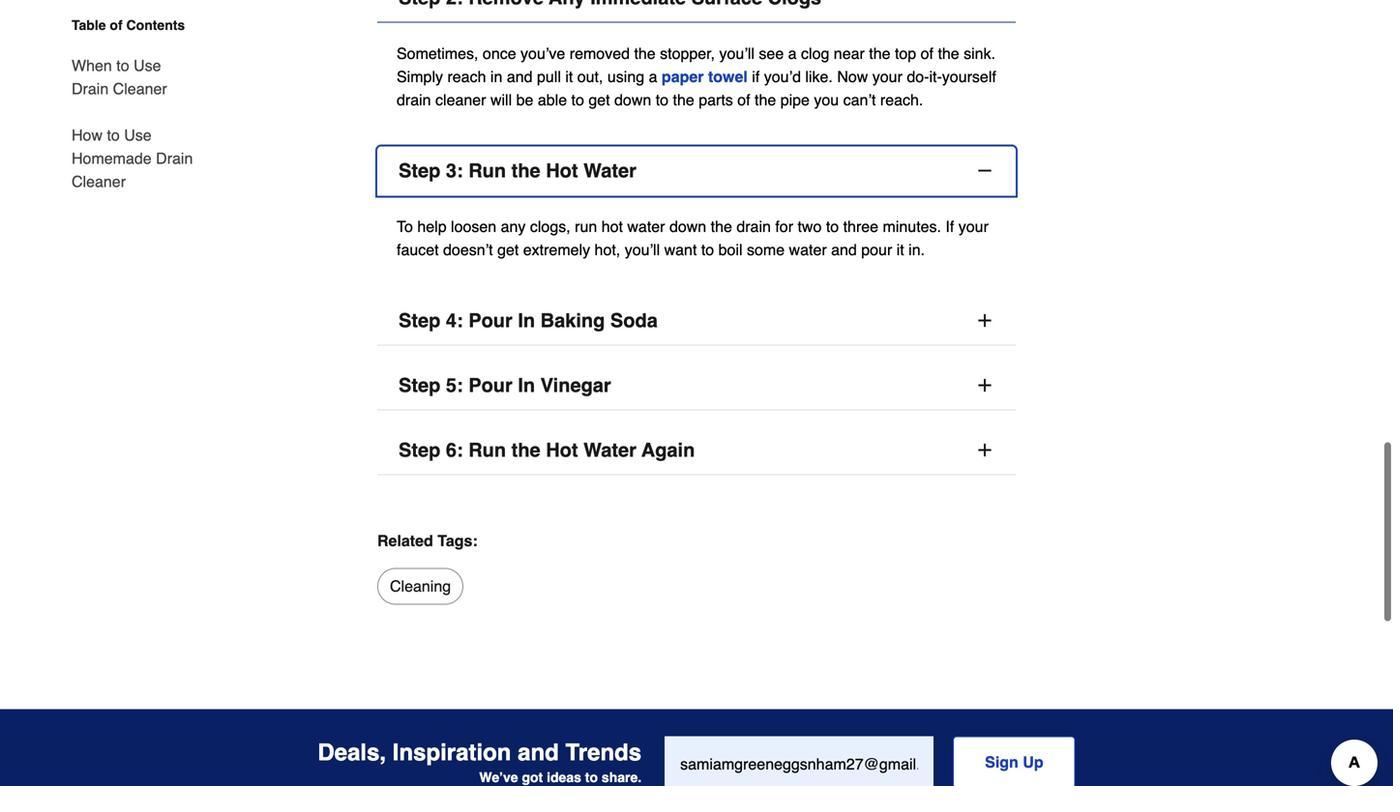 Task type: locate. For each thing, give the bounding box(es) containing it.
to
[[116, 57, 129, 75], [571, 91, 584, 109], [656, 91, 669, 109], [107, 126, 120, 144], [826, 218, 839, 235], [701, 241, 714, 259]]

0 horizontal spatial related
[[56, 694, 154, 725]]

0 horizontal spatial a
[[649, 68, 657, 86]]

you'll
[[719, 44, 755, 62], [625, 241, 660, 259]]

can't
[[843, 91, 876, 109]]

0 vertical spatial plus image
[[975, 311, 995, 330]]

1 plus image from the top
[[975, 311, 995, 330]]

run for 6:
[[469, 439, 506, 461]]

1 water from the top
[[584, 160, 637, 182]]

step for step 5: pour in vinegar
[[399, 374, 441, 397]]

minutes.
[[883, 218, 941, 235]]

1 step from the top
[[399, 160, 441, 182]]

drain up some
[[737, 218, 771, 235]]

1 vertical spatial of
[[921, 44, 934, 62]]

drain inside how to use homemade drain cleaner
[[156, 149, 193, 167]]

it left in.
[[897, 241, 904, 259]]

step left 3:
[[399, 160, 441, 182]]

hot
[[546, 160, 578, 182], [546, 439, 578, 461]]

0 vertical spatial in
[[518, 310, 535, 332]]

some
[[747, 241, 785, 259]]

step for step 6: run the hot water again
[[399, 439, 441, 461]]

0 horizontal spatial your
[[873, 68, 903, 86]]

it-
[[929, 68, 942, 86]]

2 horizontal spatial of
[[921, 44, 934, 62]]

0 horizontal spatial drain
[[397, 91, 431, 109]]

1 horizontal spatial it
[[897, 241, 904, 259]]

of right table
[[110, 17, 123, 33]]

the down paper
[[673, 91, 695, 109]]

1 vertical spatial down
[[670, 218, 707, 235]]

0 horizontal spatial you'll
[[625, 241, 660, 259]]

hot down vinegar
[[546, 439, 578, 461]]

when to use drain cleaner link
[[72, 43, 201, 112]]

you'll up towel
[[719, 44, 755, 62]]

1 vertical spatial it
[[897, 241, 904, 259]]

pour inside step 5: pour in vinegar button
[[469, 374, 513, 397]]

you'll right hot,
[[625, 241, 660, 259]]

down up want
[[670, 218, 707, 235]]

0 vertical spatial get
[[589, 91, 610, 109]]

2 vertical spatial of
[[738, 91, 750, 109]]

the up 'it-'
[[938, 44, 960, 62]]

your inside to help loosen any clogs, run hot water down the drain for two to three minutes. if your faucet doesn't get extremely hot, you'll want to boil some water and pour it in.
[[959, 218, 989, 235]]

minus image
[[975, 161, 995, 180]]

cleaner up how to use homemade drain cleaner link
[[113, 80, 167, 98]]

1 horizontal spatial water
[[789, 241, 827, 259]]

2 water from the top
[[584, 439, 637, 461]]

water inside button
[[584, 439, 637, 461]]

2 hot from the top
[[546, 439, 578, 461]]

hot up the clogs, in the top left of the page
[[546, 160, 578, 182]]

run
[[469, 160, 506, 182], [469, 439, 506, 461]]

the left top at the top right of page
[[869, 44, 891, 62]]

step inside button
[[399, 439, 441, 461]]

use up homemade
[[124, 126, 152, 144]]

0 vertical spatial hot
[[546, 160, 578, 182]]

2 plus image from the top
[[975, 376, 995, 395]]

get down out,
[[589, 91, 610, 109]]

get inside "if you'd like. now your do-it-yourself drain cleaner will be able to get down to the parts of the pipe you can't reach."
[[589, 91, 610, 109]]

to left boil
[[701, 241, 714, 259]]

to up homemade
[[107, 126, 120, 144]]

baking
[[541, 310, 605, 332]]

hot inside button
[[546, 160, 578, 182]]

drain down simply at the top left of page
[[397, 91, 431, 109]]

step 5: pour in vinegar button
[[377, 361, 1016, 411]]

related for related tags:
[[377, 532, 433, 550]]

1 horizontal spatial your
[[959, 218, 989, 235]]

the down step 5: pour in vinegar
[[512, 439, 541, 461]]

clogs,
[[530, 218, 571, 235]]

4 step from the top
[[399, 439, 441, 461]]

if you'd like. now your do-it-yourself drain cleaner will be able to get down to the parts of the pipe you can't reach.
[[397, 68, 996, 109]]

1 horizontal spatial of
[[738, 91, 750, 109]]

down inside to help loosen any clogs, run hot water down the drain for two to three minutes. if your faucet doesn't get extremely hot, you'll want to boil some water and pour it in.
[[670, 218, 707, 235]]

pour inside step 4: pour in baking soda button
[[469, 310, 513, 332]]

0 vertical spatial of
[[110, 17, 123, 33]]

plus image for soda
[[975, 311, 995, 330]]

1 vertical spatial get
[[497, 241, 519, 259]]

1 horizontal spatial drain
[[156, 149, 193, 167]]

the up any at the top left of the page
[[512, 160, 541, 182]]

top
[[895, 44, 917, 62]]

water up "hot"
[[584, 160, 637, 182]]

a person cleaning the kitchen sink. image
[[130, 748, 396, 787]]

1 horizontal spatial down
[[670, 218, 707, 235]]

get
[[589, 91, 610, 109], [497, 241, 519, 259]]

0 horizontal spatial drain
[[72, 80, 109, 98]]

step left the 6: in the left bottom of the page
[[399, 439, 441, 461]]

2 run from the top
[[469, 439, 506, 461]]

towel
[[708, 68, 748, 86]]

1 vertical spatial use
[[124, 126, 152, 144]]

0 horizontal spatial it
[[565, 68, 573, 86]]

soda
[[610, 310, 658, 332]]

of right parts
[[738, 91, 750, 109]]

water inside button
[[584, 160, 637, 182]]

and
[[507, 68, 533, 86], [831, 241, 857, 259]]

drain down the when
[[72, 80, 109, 98]]

0 vertical spatial your
[[873, 68, 903, 86]]

1 vertical spatial drain
[[156, 149, 193, 167]]

0 horizontal spatial and
[[507, 68, 533, 86]]

0 vertical spatial pour
[[469, 310, 513, 332]]

of
[[110, 17, 123, 33], [921, 44, 934, 62], [738, 91, 750, 109]]

your inside "if you'd like. now your do-it-yourself drain cleaner will be able to get down to the parts of the pipe you can't reach."
[[873, 68, 903, 86]]

water right "hot"
[[627, 218, 665, 235]]

and right in
[[507, 68, 533, 86]]

table of contents
[[72, 17, 185, 33]]

0 vertical spatial and
[[507, 68, 533, 86]]

faucet
[[397, 241, 439, 259]]

a right "using"
[[649, 68, 657, 86]]

down down "using"
[[614, 91, 651, 109]]

2 step from the top
[[399, 310, 441, 332]]

pour
[[469, 310, 513, 332], [469, 374, 513, 397]]

3 step from the top
[[399, 374, 441, 397]]

a person using a drain stick on a sink drain. image
[[419, 748, 685, 787]]

step 3: run the hot water button
[[377, 146, 1016, 196]]

step 3: run the hot water
[[399, 160, 637, 182]]

use inside how to use homemade drain cleaner
[[124, 126, 152, 144]]

4:
[[446, 310, 463, 332]]

table of contents element
[[56, 15, 201, 194]]

you
[[814, 91, 839, 109]]

water down two
[[789, 241, 827, 259]]

1 vertical spatial hot
[[546, 439, 578, 461]]

get down any at the top left of the page
[[497, 241, 519, 259]]

run inside button
[[469, 160, 506, 182]]

hot
[[602, 218, 623, 235]]

pour right '5:'
[[469, 374, 513, 397]]

the up boil
[[711, 218, 732, 235]]

down
[[614, 91, 651, 109], [670, 218, 707, 235]]

1 horizontal spatial get
[[589, 91, 610, 109]]

your right "if"
[[959, 218, 989, 235]]

plus image
[[975, 311, 995, 330], [975, 376, 995, 395], [975, 441, 995, 460]]

articles
[[161, 694, 260, 725]]

cleaning link
[[377, 568, 464, 605]]

1 vertical spatial related
[[56, 694, 154, 725]]

0 vertical spatial related
[[377, 532, 433, 550]]

use down "contents"
[[134, 57, 161, 75]]

it right pull
[[565, 68, 573, 86]]

0 vertical spatial drain
[[72, 80, 109, 98]]

1 vertical spatial run
[[469, 439, 506, 461]]

1 vertical spatial water
[[789, 241, 827, 259]]

and down three
[[831, 241, 857, 259]]

related articles
[[56, 694, 260, 725]]

doesn't
[[443, 241, 493, 259]]

clog
[[801, 44, 830, 62]]

plus image inside step 6: run the hot water again button
[[975, 441, 995, 460]]

cleaner inside how to use homemade drain cleaner
[[72, 173, 126, 191]]

get inside to help loosen any clogs, run hot water down the drain for two to three minutes. if your faucet doesn't get extremely hot, you'll want to boil some water and pour it in.
[[497, 241, 519, 259]]

1 in from the top
[[518, 310, 535, 332]]

you'd
[[764, 68, 801, 86]]

drain
[[397, 91, 431, 109], [737, 218, 771, 235]]

want
[[664, 241, 697, 259]]

hot inside button
[[546, 439, 578, 461]]

water
[[627, 218, 665, 235], [789, 241, 827, 259]]

you've
[[521, 44, 565, 62]]

0 vertical spatial water
[[627, 218, 665, 235]]

cleaner down homemade
[[72, 173, 126, 191]]

use for drain
[[124, 126, 152, 144]]

1 horizontal spatial and
[[831, 241, 857, 259]]

simply
[[397, 68, 443, 86]]

1 horizontal spatial drain
[[737, 218, 771, 235]]

0 horizontal spatial down
[[614, 91, 651, 109]]

0 vertical spatial you'll
[[719, 44, 755, 62]]

1 vertical spatial in
[[518, 374, 535, 397]]

step left 4:
[[399, 310, 441, 332]]

in for baking
[[518, 310, 535, 332]]

0 vertical spatial cleaner
[[113, 80, 167, 98]]

0 vertical spatial down
[[614, 91, 651, 109]]

1 pour from the top
[[469, 310, 513, 332]]

stopper,
[[660, 44, 715, 62]]

0 vertical spatial a
[[788, 44, 797, 62]]

step left '5:'
[[399, 374, 441, 397]]

2 in from the top
[[518, 374, 535, 397]]

pour for 4:
[[469, 310, 513, 332]]

2 vertical spatial plus image
[[975, 441, 995, 460]]

plus image for water
[[975, 441, 995, 460]]

table
[[72, 17, 106, 33]]

1 vertical spatial cleaner
[[72, 173, 126, 191]]

use
[[134, 57, 161, 75], [124, 126, 152, 144]]

run right 3:
[[469, 160, 506, 182]]

water left again
[[584, 439, 637, 461]]

1 vertical spatial your
[[959, 218, 989, 235]]

0 horizontal spatial water
[[627, 218, 665, 235]]

in left the 'baking'
[[518, 310, 535, 332]]

step
[[399, 160, 441, 182], [399, 310, 441, 332], [399, 374, 441, 397], [399, 439, 441, 461]]

run inside button
[[469, 439, 506, 461]]

step 6: run the hot water again button
[[377, 426, 1016, 475]]

again
[[642, 439, 695, 461]]

cleaner
[[113, 80, 167, 98], [72, 173, 126, 191]]

related for related articles
[[56, 694, 154, 725]]

drain right homemade
[[156, 149, 193, 167]]

it
[[565, 68, 573, 86], [897, 241, 904, 259]]

sometimes,
[[397, 44, 478, 62]]

removed
[[570, 44, 630, 62]]

run right the 6: in the left bottom of the page
[[469, 439, 506, 461]]

your up reach.
[[873, 68, 903, 86]]

1 vertical spatial plus image
[[975, 376, 995, 395]]

1 vertical spatial and
[[831, 241, 857, 259]]

to
[[397, 218, 413, 235]]

1 horizontal spatial you'll
[[719, 44, 755, 62]]

0 vertical spatial it
[[565, 68, 573, 86]]

0 vertical spatial water
[[584, 160, 637, 182]]

in
[[518, 310, 535, 332], [518, 374, 535, 397]]

to right the when
[[116, 57, 129, 75]]

1 vertical spatial a
[[649, 68, 657, 86]]

plus image inside step 4: pour in baking soda button
[[975, 311, 995, 330]]

it inside to help loosen any clogs, run hot water down the drain for two to three minutes. if your faucet doesn't get extremely hot, you'll want to boil some water and pour it in.
[[897, 241, 904, 259]]

3 plus image from the top
[[975, 441, 995, 460]]

1 vertical spatial you'll
[[625, 241, 660, 259]]

0 vertical spatial use
[[134, 57, 161, 75]]

1 horizontal spatial a
[[788, 44, 797, 62]]

1 horizontal spatial related
[[377, 532, 433, 550]]

the inside button
[[512, 439, 541, 461]]

1 vertical spatial drain
[[737, 218, 771, 235]]

1 vertical spatial water
[[584, 439, 637, 461]]

0 vertical spatial drain
[[397, 91, 431, 109]]

in left vinegar
[[518, 374, 535, 397]]

of inside sometimes, once you've removed the stopper, you'll see a clog near the top of the sink. simply reach in and pull it out, using a
[[921, 44, 934, 62]]

1 hot from the top
[[546, 160, 578, 182]]

how
[[72, 126, 103, 144]]

drain
[[72, 80, 109, 98], [156, 149, 193, 167]]

pour right 4:
[[469, 310, 513, 332]]

your
[[873, 68, 903, 86], [959, 218, 989, 235]]

step inside button
[[399, 160, 441, 182]]

water for step 6: run the hot water again
[[584, 439, 637, 461]]

run for 3:
[[469, 160, 506, 182]]

of right top at the top right of page
[[921, 44, 934, 62]]

1 vertical spatial pour
[[469, 374, 513, 397]]

to down paper
[[656, 91, 669, 109]]

0 horizontal spatial get
[[497, 241, 519, 259]]

parts
[[699, 91, 733, 109]]

0 vertical spatial run
[[469, 160, 506, 182]]

use inside when to use drain cleaner
[[134, 57, 161, 75]]

water for step 3: run the hot water
[[584, 160, 637, 182]]

2 pour from the top
[[469, 374, 513, 397]]

a right see
[[788, 44, 797, 62]]

1 run from the top
[[469, 160, 506, 182]]



Task type: describe. For each thing, give the bounding box(es) containing it.
it inside sometimes, once you've removed the stopper, you'll see a clog near the top of the sink. simply reach in and pull it out, using a
[[565, 68, 573, 86]]

paper towel
[[662, 68, 748, 86]]

how to use homemade drain cleaner
[[72, 126, 193, 191]]

several p v c pipes in different sizes. image
[[708, 748, 974, 787]]

sometimes, once you've removed the stopper, you'll see a clog near the top of the sink. simply reach in and pull it out, using a
[[397, 44, 996, 86]]

help
[[417, 218, 447, 235]]

when
[[72, 57, 112, 75]]

out,
[[577, 68, 603, 86]]

step for step 3: run the hot water
[[399, 160, 441, 182]]

the inside button
[[512, 160, 541, 182]]

5:
[[446, 374, 463, 397]]

pour for 5:
[[469, 374, 513, 397]]

paper towel link
[[662, 68, 748, 86]]

yourself
[[942, 68, 996, 86]]

cleaner inside when to use drain cleaner
[[113, 80, 167, 98]]

use for cleaner
[[134, 57, 161, 75]]

extremely
[[523, 241, 590, 259]]

like.
[[805, 68, 833, 86]]

step for step 4: pour in baking soda
[[399, 310, 441, 332]]

step 4: pour in baking soda button
[[377, 296, 1016, 346]]

6:
[[446, 439, 463, 461]]

in.
[[909, 241, 925, 259]]

an oval-shaped white whirlpool tub with jets on the side. image
[[998, 748, 1264, 787]]

you'll inside sometimes, once you've removed the stopper, you'll see a clog near the top of the sink. simply reach in and pull it out, using a
[[719, 44, 755, 62]]

paper
[[662, 68, 704, 86]]

once
[[483, 44, 516, 62]]

cleaner
[[435, 91, 486, 109]]

0 horizontal spatial of
[[110, 17, 123, 33]]

near
[[834, 44, 865, 62]]

be
[[516, 91, 534, 109]]

vinegar
[[541, 374, 611, 397]]

will
[[491, 91, 512, 109]]

contents
[[126, 17, 185, 33]]

pull
[[537, 68, 561, 86]]

to inside when to use drain cleaner
[[116, 57, 129, 75]]

loosen
[[451, 218, 497, 235]]

to right two
[[826, 218, 839, 235]]

down inside "if you'd like. now your do-it-yourself drain cleaner will be able to get down to the parts of the pipe you can't reach."
[[614, 91, 651, 109]]

drain inside to help loosen any clogs, run hot water down the drain for two to three minutes. if your faucet doesn't get extremely hot, you'll want to boil some water and pour it in.
[[737, 218, 771, 235]]

reach
[[447, 68, 486, 86]]

if
[[752, 68, 760, 86]]

the up "using"
[[634, 44, 656, 62]]

in for vinegar
[[518, 374, 535, 397]]

do-
[[907, 68, 929, 86]]

pipe
[[781, 91, 810, 109]]

homemade
[[72, 149, 152, 167]]

hot for 6:
[[546, 439, 578, 461]]

run
[[575, 218, 597, 235]]

sink.
[[964, 44, 996, 62]]

cleaning
[[390, 578, 451, 595]]

tags:
[[438, 532, 478, 550]]

the down if
[[755, 91, 776, 109]]

for
[[775, 218, 793, 235]]

hot for 3:
[[546, 160, 578, 182]]

step 6: run the hot water again
[[399, 439, 695, 461]]

when to use drain cleaner
[[72, 57, 167, 98]]

you'll inside to help loosen any clogs, run hot water down the drain for two to three minutes. if your faucet doesn't get extremely hot, you'll want to boil some water and pour it in.
[[625, 241, 660, 259]]

any
[[501, 218, 526, 235]]

to inside how to use homemade drain cleaner
[[107, 126, 120, 144]]

hot,
[[595, 241, 620, 259]]

drain inside "if you'd like. now your do-it-yourself drain cleaner will be able to get down to the parts of the pipe you can't reach."
[[397, 91, 431, 109]]

now
[[837, 68, 868, 86]]

able
[[538, 91, 567, 109]]

related tags:
[[377, 532, 478, 550]]

3:
[[446, 160, 463, 182]]

step 5: pour in vinegar
[[399, 374, 611, 397]]

three
[[843, 218, 879, 235]]

boil
[[719, 241, 743, 259]]

if
[[946, 218, 954, 235]]

using
[[608, 68, 645, 86]]

to right able
[[571, 91, 584, 109]]

of inside "if you'd like. now your do-it-yourself drain cleaner will be able to get down to the parts of the pipe you can't reach."
[[738, 91, 750, 109]]

pour
[[861, 241, 892, 259]]

plus image inside step 5: pour in vinegar button
[[975, 376, 995, 395]]

drain inside when to use drain cleaner
[[72, 80, 109, 98]]

the inside to help loosen any clogs, run hot water down the drain for two to three minutes. if your faucet doesn't get extremely hot, you'll want to boil some water and pour it in.
[[711, 218, 732, 235]]

to help loosen any clogs, run hot water down the drain for two to three minutes. if your faucet doesn't get extremely hot, you'll want to boil some water and pour it in.
[[397, 218, 989, 259]]

how to use homemade drain cleaner link
[[72, 112, 201, 194]]

two
[[798, 218, 822, 235]]

in
[[491, 68, 503, 86]]

see
[[759, 44, 784, 62]]

reach.
[[880, 91, 923, 109]]

step 4: pour in baking soda
[[399, 310, 658, 332]]

and inside to help loosen any clogs, run hot water down the drain for two to three minutes. if your faucet doesn't get extremely hot, you'll want to boil some water and pour it in.
[[831, 241, 857, 259]]

and inside sometimes, once you've removed the stopper, you'll see a clog near the top of the sink. simply reach in and pull it out, using a
[[507, 68, 533, 86]]



Task type: vqa. For each thing, say whether or not it's contained in the screenshot.
1st In from the bottom of the page
yes



